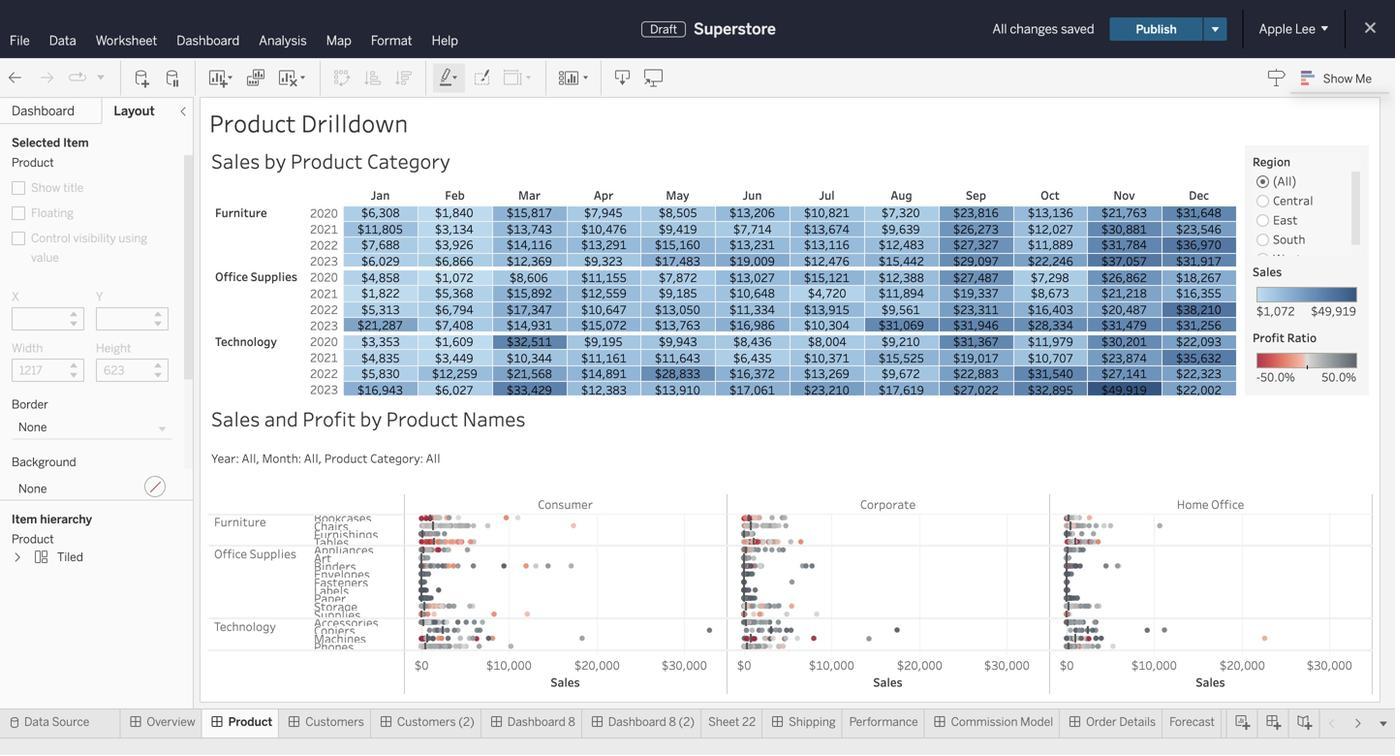 Task type: describe. For each thing, give the bounding box(es) containing it.
product down product drilldown
[[291, 147, 363, 174]]

Fasteners, Sub-Category. Press Space to toggle selection. Press Escape to go back to the left margin. Use arrow keys to navigate headers text field
[[308, 578, 404, 586]]

model
[[1021, 715, 1054, 729]]

duplicate image
[[246, 68, 266, 88]]

1 2021, year of order date. press space to toggle selection. press escape to go back to the left margin. use arrow keys to navigate headers text field from the top
[[304, 221, 343, 237]]

0 vertical spatial all
[[993, 21, 1008, 37]]

1 vertical spatial all
[[426, 450, 441, 466]]

region
[[1253, 154, 1291, 170]]

swap rows and columns image
[[333, 68, 352, 88]]

1 (2) from the left
[[459, 715, 475, 729]]

selected
[[12, 136, 60, 150]]

show title
[[31, 181, 84, 195]]

shipping
[[789, 715, 836, 729]]

performance
[[850, 715, 919, 729]]

selected item product
[[12, 136, 89, 170]]

Feb, Month of Order Date. Press Space to toggle selection. Press Escape to go back to the left margin. Use arrow keys to navigate headers text field
[[418, 185, 492, 205]]

apple
[[1260, 21, 1293, 37]]

(all)
[[1274, 173, 1297, 189]]

1 horizontal spatial by
[[360, 405, 382, 432]]

3 2023, year of order date. press space to toggle selection. press escape to go back to the left margin. use arrow keys to navigate headers text field from the top
[[304, 381, 343, 397]]

1 2020, year of order date. press space to toggle selection. press escape to go back to the left margin. use arrow keys to navigate headers text field from the top
[[304, 269, 343, 285]]

south
[[1274, 231, 1306, 247]]

show for show title
[[31, 181, 61, 195]]

Technology, Category. Press Space to toggle selection. Press Escape to go back to the left margin. Use arrow keys to navigate headers text field
[[208, 618, 308, 650]]

height
[[96, 341, 131, 355]]

commission
[[952, 715, 1018, 729]]

sheet
[[709, 715, 740, 729]]

West radio
[[1254, 249, 1352, 269]]

Oct, Month of Order Date. Press Space to toggle selection. Press Escape to go back to the left margin. Use arrow keys to navigate headers text field
[[1014, 185, 1088, 205]]

sales by product category
[[211, 147, 451, 174]]

overview
[[147, 715, 195, 729]]

year: all, month: all, product category: all
[[211, 450, 441, 466]]

0 vertical spatial marks. press enter to open the view data window.. use arrow keys to navigate data visualization elements. image
[[343, 205, 1239, 399]]

product up category:
[[386, 405, 459, 432]]

region list box
[[1254, 191, 1352, 269]]

product inside selected item product
[[12, 156, 54, 170]]

clear sheet image
[[277, 68, 308, 88]]

Aug, Month of Order Date. Press Space to toggle selection. Press Escape to go back to the left margin. Use arrow keys to navigate headers text field
[[865, 185, 939, 205]]

title
[[63, 181, 84, 195]]

2 2021, year of order date. press space to toggle selection. press escape to go back to the left margin. use arrow keys to navigate headers text field from the top
[[304, 349, 343, 365]]

Central radio
[[1254, 191, 1352, 210]]

customers (2)
[[397, 715, 475, 729]]

analysis
[[259, 33, 307, 48]]

$1,072
[[1257, 303, 1296, 319]]

2 2022, year of order date. press space to toggle selection. press escape to go back to the left margin. use arrow keys to navigate headers text field from the top
[[304, 301, 343, 317]]

new worksheet image
[[207, 68, 235, 88]]

data for data
[[49, 33, 76, 48]]

central
[[1274, 192, 1314, 208]]

map
[[326, 33, 352, 48]]

3 2022, year of order date. press space to toggle selection. press escape to go back to the left margin. use arrow keys to navigate headers text field from the top
[[304, 365, 343, 381]]

Art, Sub-Category. Press Space to toggle selection. Press Escape to go back to the left margin. Use arrow keys to navigate headers text field
[[308, 554, 404, 562]]

-50.0%
[[1257, 369, 1296, 385]]

category
[[367, 147, 451, 174]]

fit image
[[503, 68, 534, 88]]

2021, Year of Order Date. Press Space to toggle selection. Press Escape to go back to the left margin. Use arrow keys to navigate headers text field
[[304, 285, 343, 301]]

2020, Year of Order Date. Press Space to toggle selection. Press Escape to go back to the left margin. Use arrow keys to navigate headers text field
[[304, 205, 343, 221]]

value
[[31, 251, 59, 265]]

data guide image
[[1268, 68, 1287, 87]]

Storage, Sub-Category. Press Space to toggle selection. Press Escape to go back to the left margin. Use arrow keys to navigate headers text field
[[308, 602, 404, 611]]

new data source image
[[133, 68, 152, 88]]

publish button
[[1111, 17, 1204, 41]]

furniture, category. press space to toggle selection. press escape to go back to the left margin. use arrow keys to navigate headers text field for bookcases, sub-category. press space to toggle selection. press escape to go back to the left margin. use arrow keys to navigate headers text box
[[208, 514, 308, 546]]

saved
[[1062, 21, 1095, 37]]

width
[[12, 341, 43, 355]]

central link
[[1274, 192, 1314, 208]]

product drilldown heading
[[209, 107, 1372, 140]]

sales for sales and profit by product names
[[211, 405, 260, 432]]

Jun, Month of Order Date. Press Space to toggle selection. Press Escape to go back to the left margin. Use arrow keys to navigate headers text field
[[715, 185, 790, 205]]

product drilldown
[[209, 107, 408, 139]]

0 vertical spatial profit
[[1253, 330, 1285, 346]]

show/hide cards image
[[558, 68, 589, 88]]

office supplies, category. press space to toggle selection. press escape to go back to the left margin. use arrow keys to navigate headers text field for 2021, year of order date. press space to toggle selection. press escape to go back to the left margin. use arrow keys to navigate headers text field
[[209, 269, 304, 333]]

border
[[12, 397, 48, 412]]

none for border
[[18, 420, 47, 434]]

-
[[1257, 369, 1261, 385]]

1 vertical spatial marks. press enter to open the view data window.. use arrow keys to navigate data visualization elements. image
[[404, 514, 1374, 651]]

background
[[12, 455, 76, 469]]

sales for sales by product category
[[211, 147, 260, 174]]

Y text field
[[96, 307, 169, 331]]

Paper, Sub-Category. Press Space to toggle selection. Press Escape to go back to the left margin. Use arrow keys to navigate headers text field
[[308, 594, 404, 602]]

category:
[[370, 450, 424, 466]]

year:
[[211, 450, 239, 466]]

Nov, Month of Order Date. Press Space to toggle selection. Press Escape to go back to the left margin. Use arrow keys to navigate headers text field
[[1088, 185, 1162, 205]]

(All) radio
[[1254, 172, 1352, 191]]

Supplies, Sub-Category. Press Space to toggle selection. Press Escape to go back to the left margin. Use arrow keys to navigate headers text field
[[308, 611, 404, 618]]

help
[[432, 33, 459, 48]]

dashboard 8 (2)
[[609, 715, 695, 729]]

Tables, Sub-Category. Press Space to toggle selection. Press Escape to go back to the left margin. Use arrow keys to navigate headers text field
[[308, 538, 404, 546]]

layout
[[114, 103, 155, 119]]

furniture, category. press space to toggle selection. press escape to go back to the left margin. use arrow keys to navigate headers text field for 2020, year of order date. press space to toggle selection. press escape to go back to the left margin. use arrow keys to navigate headers text box
[[209, 205, 304, 269]]

South radio
[[1254, 230, 1352, 249]]

all changes saved
[[993, 21, 1095, 37]]

Chairs, Sub-Category. Press Space to toggle selection. Press Escape to go back to the left margin. Use arrow keys to navigate headers text field
[[308, 522, 404, 530]]

data source
[[24, 715, 90, 729]]

Appliances, Sub-Category. Press Space to toggle selection. Press Escape to go back to the left margin. Use arrow keys to navigate headers text field
[[308, 546, 404, 554]]

Labels, Sub-Category. Press Space to toggle selection. Press Escape to go back to the left margin. Use arrow keys to navigate headers text field
[[308, 586, 404, 594]]

(all) link
[[1274, 173, 1297, 189]]

Apr, Month of Order Date. Press Space to toggle selection. Press Escape to go back to the left margin. Use arrow keys to navigate headers text field
[[567, 185, 641, 205]]

dashboard 8
[[508, 715, 576, 729]]

hierarchy
[[40, 512, 92, 526]]

none button for background
[[12, 473, 173, 501]]

X text field
[[12, 307, 84, 331]]

south link
[[1274, 231, 1306, 247]]

Machines, Sub-Category. Press Space to toggle selection. Press Escape to go back to the left margin. Use arrow keys to navigate headers text field
[[308, 634, 404, 643]]

Width text field
[[12, 359, 84, 382]]

y
[[96, 290, 103, 304]]

highlight image
[[438, 68, 460, 88]]

May, Month of Order Date. Press Space to toggle selection. Press Escape to go back to the left margin. Use arrow keys to navigate headers text field
[[641, 185, 715, 205]]



Task type: locate. For each thing, give the bounding box(es) containing it.
all, right the year:
[[242, 450, 260, 466]]

apple lee
[[1260, 21, 1316, 37]]

all right category:
[[426, 450, 441, 466]]

superstore
[[694, 20, 776, 38]]

1 vertical spatial 2021, year of order date. press space to toggle selection. press escape to go back to the left margin. use arrow keys to navigate headers text field
[[304, 349, 343, 365]]

Height text field
[[96, 359, 169, 382]]

2 vertical spatial 2023, year of order date. press space to toggle selection. press escape to go back to the left margin. use arrow keys to navigate headers text field
[[304, 381, 343, 397]]

format workbook image
[[472, 68, 491, 88]]

0 horizontal spatial profit
[[303, 405, 356, 432]]

by
[[264, 147, 286, 174], [360, 405, 382, 432]]

furniture, category. press space to toggle selection. press escape to go back to the left margin. use arrow keys to navigate headers text field up 2021, year of order date. press space to toggle selection. press escape to go back to the left margin. use arrow keys to navigate headers text field
[[209, 205, 304, 269]]

marks. press enter to open the view data window.. use arrow keys to navigate data visualization elements. image
[[343, 205, 1239, 399], [404, 514, 1374, 651]]

2023, year of order date. press space to toggle selection. press escape to go back to the left margin. use arrow keys to navigate headers text field down 2021, year of order date. press space to toggle selection. press escape to go back to the left margin. use arrow keys to navigate headers text field
[[304, 317, 343, 333]]

product
[[209, 107, 296, 139], [291, 147, 363, 174], [12, 156, 54, 170], [386, 405, 459, 432], [324, 450, 368, 466], [12, 532, 54, 546], [228, 715, 273, 729]]

download image
[[614, 68, 633, 88]]

profit
[[1253, 330, 1285, 346], [303, 405, 356, 432]]

product right overview
[[228, 715, 273, 729]]

Envelopes, Sub-Category. Press Space to toggle selection. Press Escape to go back to the left margin. Use arrow keys to navigate headers text field
[[308, 570, 404, 578]]

worksheet
[[96, 33, 157, 48]]

all
[[993, 21, 1008, 37], [426, 450, 441, 466]]

Accessories, Sub-Category. Press Space to toggle selection. Press Escape to go back to the left margin. Use arrow keys to navigate headers text field
[[308, 618, 404, 626]]

me
[[1356, 71, 1373, 86]]

by down product drilldown
[[264, 147, 286, 174]]

1 horizontal spatial customers
[[397, 715, 456, 729]]

8
[[569, 715, 576, 729], [669, 715, 676, 729]]

2021, year of order date. press space to toggle selection. press escape to go back to the left margin. use arrow keys to navigate headers text field up 2021, year of order date. press space to toggle selection. press escape to go back to the left margin. use arrow keys to navigate headers text field
[[304, 221, 343, 237]]

Binders, Sub-Category. Press Space to toggle selection. Press Escape to go back to the left margin. Use arrow keys to navigate headers text field
[[308, 562, 404, 570]]

show me
[[1324, 71, 1373, 86]]

0 vertical spatial data
[[49, 33, 76, 48]]

by up category:
[[360, 405, 382, 432]]

Sep, Month of Order Date. Press Space to toggle selection. Press Escape to go back to the left margin. Use arrow keys to navigate headers text field
[[939, 185, 1014, 205]]

2021, year of order date. press space to toggle selection. press escape to go back to the left margin. use arrow keys to navigate headers text field down 2021, year of order date. press space to toggle selection. press escape to go back to the left margin. use arrow keys to navigate headers text field
[[304, 349, 343, 365]]

show inside "button"
[[1324, 71, 1354, 86]]

1 vertical spatial 2023, year of order date. press space to toggle selection. press escape to go back to the left margin. use arrow keys to navigate headers text field
[[304, 317, 343, 333]]

none
[[18, 420, 47, 434], [18, 482, 47, 496]]

1 vertical spatial show
[[31, 181, 61, 195]]

product down hierarchy
[[12, 532, 54, 546]]

collapse image
[[177, 106, 189, 117]]

office supplies, category. press space to toggle selection. press escape to go back to the left margin. use arrow keys to navigate headers text field for art, sub-category. press space to toggle selection. press escape to go back to the left margin. use arrow keys to navigate headers text field
[[208, 546, 308, 618]]

commission model
[[952, 715, 1054, 729]]

Furniture, Category. Press Space to toggle selection. Press Escape to go back to the left margin. Use arrow keys to navigate headers text field
[[209, 205, 304, 269], [208, 514, 308, 546]]

product down selected
[[12, 156, 54, 170]]

2 50.0% from the left
[[1322, 369, 1357, 385]]

1 2022, year of order date. press space to toggle selection. press escape to go back to the left margin. use arrow keys to navigate headers text field from the top
[[304, 237, 343, 253]]

sales for sales
[[1253, 264, 1283, 280]]

using
[[119, 231, 147, 245]]

west
[[1274, 251, 1302, 267]]

1 horizontal spatial item
[[63, 136, 89, 150]]

Consumer, Segment. Press Space to toggle selection. Press Escape to go back to the left margin. Use arrow keys to navigate headers text field
[[404, 494, 727, 514]]

all, right month:
[[304, 450, 322, 466]]

50.0%
[[1261, 369, 1296, 385], [1322, 369, 1357, 385]]

2020, year of order date. press space to toggle selection. press escape to go back to the left margin. use arrow keys to navigate headers text field down 2021, year of order date. press space to toggle selection. press escape to go back to the left margin. use arrow keys to navigate headers text field
[[304, 333, 343, 349]]

2020, year of order date. press space to toggle selection. press escape to go back to the left margin. use arrow keys to navigate headers text field down 2020, year of order date. press space to toggle selection. press escape to go back to the left margin. use arrow keys to navigate headers text box
[[304, 269, 343, 285]]

(2) left sheet
[[679, 715, 695, 729]]

2021, Year of Order Date. Press Space to toggle selection. Press Escape to go back to the left margin. Use arrow keys to navigate headers text field
[[304, 221, 343, 237], [304, 349, 343, 365]]

all,
[[242, 450, 260, 466], [304, 450, 322, 466]]

2 none from the top
[[18, 482, 47, 496]]

0 horizontal spatial show
[[31, 181, 61, 195]]

data for data source
[[24, 715, 49, 729]]

East radio
[[1254, 210, 1352, 230]]

0 horizontal spatial customers
[[306, 715, 364, 729]]

floating
[[31, 206, 74, 220]]

1 vertical spatial sales
[[1253, 264, 1283, 280]]

50.0% right -50.0% at the right
[[1322, 369, 1357, 385]]

replay animation image
[[95, 71, 107, 83]]

lee
[[1296, 21, 1316, 37]]

Office Supplies, Category. Press Space to toggle selection. Press Escape to go back to the left margin. Use arrow keys to navigate headers text field
[[209, 269, 304, 333], [208, 546, 308, 618]]

1 horizontal spatial all,
[[304, 450, 322, 466]]

0 vertical spatial 2021, year of order date. press space to toggle selection. press escape to go back to the left margin. use arrow keys to navigate headers text field
[[304, 221, 343, 237]]

profit up year: all, month: all, product category: all
[[303, 405, 356, 432]]

Mar, Month of Order Date. Press Space to toggle selection. Press Escape to go back to the left margin. Use arrow keys to navigate headers text field
[[492, 185, 567, 205]]

0 vertical spatial show
[[1324, 71, 1354, 86]]

publish
[[1137, 22, 1178, 36]]

1 vertical spatial 2022, year of order date. press space to toggle selection. press escape to go back to the left margin. use arrow keys to navigate headers text field
[[304, 301, 343, 317]]

none for background
[[18, 482, 47, 496]]

customers for customers
[[306, 715, 364, 729]]

tiled
[[57, 550, 83, 564]]

data
[[49, 33, 76, 48], [24, 715, 49, 729]]

$49,919
[[1312, 303, 1357, 319]]

item hierarchy product
[[12, 512, 92, 546]]

2020, Year of Order Date. Press Space to toggle selection. Press Escape to go back to the left margin. Use arrow keys to navigate headers text field
[[304, 269, 343, 285], [304, 333, 343, 349]]

item right selected
[[63, 136, 89, 150]]

redo image
[[37, 68, 56, 88]]

Furnishings, Sub-Category. Press Space to toggle selection. Press Escape to go back to the left margin. Use arrow keys to navigate headers text field
[[308, 530, 404, 538]]

file
[[10, 33, 30, 48]]

1 vertical spatial office supplies, category. press space to toggle selection. press escape to go back to the left margin. use arrow keys to navigate headers text field
[[208, 546, 308, 618]]

2 customers from the left
[[397, 715, 456, 729]]

1 vertical spatial furniture, category. press space to toggle selection. press escape to go back to the left margin. use arrow keys to navigate headers text field
[[208, 514, 308, 546]]

product down sales and profit by product names
[[324, 450, 368, 466]]

2023, year of order date. press space to toggle selection. press escape to go back to the left margin. use arrow keys to navigate headers text field up sales and profit by product names
[[304, 381, 343, 397]]

2022, year of order date. press space to toggle selection. press escape to go back to the left margin. use arrow keys to navigate headers text field up sales and profit by product names
[[304, 365, 343, 381]]

show for show me
[[1324, 71, 1354, 86]]

Jan, Month of Order Date. Press Space to toggle selection. Press Escape to go back to the left margin. Use arrow keys to navigate headers text field
[[343, 185, 418, 205]]

0 vertical spatial by
[[264, 147, 286, 174]]

8 left sheet
[[669, 715, 676, 729]]

1 horizontal spatial 8
[[669, 715, 676, 729]]

sales and profit by product names
[[211, 405, 526, 432]]

east
[[1274, 212, 1298, 228]]

0 horizontal spatial by
[[264, 147, 286, 174]]

0 horizontal spatial all
[[426, 450, 441, 466]]

0 horizontal spatial 8
[[569, 715, 576, 729]]

1 2023, year of order date. press space to toggle selection. press escape to go back to the left margin. use arrow keys to navigate headers text field from the top
[[304, 253, 343, 269]]

1 horizontal spatial (2)
[[679, 715, 695, 729]]

0 horizontal spatial 50.0%
[[1261, 369, 1296, 385]]

Bookcases, Sub-Category. Press Space to toggle selection. Press Escape to go back to the left margin. Use arrow keys to navigate headers text field
[[308, 514, 404, 522]]

order details
[[1087, 715, 1157, 729]]

2022, year of order date. press space to toggle selection. press escape to go back to the left margin. use arrow keys to navigate headers text field down 2020, year of order date. press space to toggle selection. press escape to go back to the left margin. use arrow keys to navigate headers text box
[[304, 237, 343, 253]]

2 none button from the top
[[12, 473, 173, 501]]

Dec, Month of Order Date. Press Space to toggle selection. Press Escape to go back to the left margin. Use arrow keys to navigate headers text field
[[1162, 185, 1237, 205]]

2 2023, year of order date. press space to toggle selection. press escape to go back to the left margin. use arrow keys to navigate headers text field from the top
[[304, 317, 343, 333]]

sales down product drilldown
[[211, 147, 260, 174]]

undo image
[[6, 68, 25, 88]]

customers for customers (2)
[[397, 715, 456, 729]]

2022, Year of Order Date. Press Space to toggle selection. Press Escape to go back to the left margin. Use arrow keys to navigate headers text field
[[304, 237, 343, 253], [304, 301, 343, 317], [304, 365, 343, 381]]

(2)
[[459, 715, 475, 729], [679, 715, 695, 729]]

Phones, Sub-Category. Press Space to toggle selection. Press Escape to go back to the left margin. Use arrow keys to navigate headers text field
[[308, 643, 404, 650]]

1 8 from the left
[[569, 715, 576, 729]]

dashboard
[[177, 33, 240, 48], [12, 103, 75, 119], [508, 715, 566, 729], [609, 715, 667, 729]]

0 vertical spatial sales
[[211, 147, 260, 174]]

control
[[31, 231, 71, 245]]

west link
[[1274, 251, 1302, 267]]

0 vertical spatial 2023, year of order date. press space to toggle selection. press escape to go back to the left margin. use arrow keys to navigate headers text field
[[304, 253, 343, 269]]

none button for border
[[12, 415, 173, 440]]

1 vertical spatial item
[[12, 512, 37, 526]]

customers
[[306, 715, 364, 729], [397, 715, 456, 729]]

sort ascending image
[[364, 68, 383, 88]]

and
[[264, 405, 298, 432]]

1 vertical spatial 2020, year of order date. press space to toggle selection. press escape to go back to the left margin. use arrow keys to navigate headers text field
[[304, 333, 343, 349]]

1 vertical spatial none button
[[12, 473, 173, 501]]

product down duplicate icon
[[209, 107, 296, 139]]

show
[[1324, 71, 1354, 86], [31, 181, 61, 195]]

0 vertical spatial none
[[18, 420, 47, 434]]

drilldown
[[301, 107, 408, 139]]

2 vertical spatial sales
[[211, 405, 260, 432]]

changes
[[1010, 21, 1059, 37]]

sales up the year:
[[211, 405, 260, 432]]

all left changes
[[993, 21, 1008, 37]]

product inside heading
[[209, 107, 296, 139]]

item inside item hierarchy product
[[12, 512, 37, 526]]

0 vertical spatial item
[[63, 136, 89, 150]]

none button up hierarchy
[[12, 473, 173, 501]]

0 horizontal spatial (2)
[[459, 715, 475, 729]]

2 (2) from the left
[[679, 715, 695, 729]]

2023, year of order date. press space to toggle selection. press escape to go back to the left margin. use arrow keys to navigate headers text field up 2021, year of order date. press space to toggle selection. press escape to go back to the left margin. use arrow keys to navigate headers text field
[[304, 253, 343, 269]]

open and edit this workbook in tableau desktop image
[[645, 68, 664, 88]]

1 none from the top
[[18, 420, 47, 434]]

none down border
[[18, 420, 47, 434]]

show up floating on the top of page
[[31, 181, 61, 195]]

1 horizontal spatial show
[[1324, 71, 1354, 86]]

0 horizontal spatial item
[[12, 512, 37, 526]]

east link
[[1274, 212, 1298, 228]]

Corporate, Segment. Press Space to toggle selection. Press Escape to go back to the left margin. Use arrow keys to navigate headers text field
[[727, 494, 1050, 514]]

none button
[[12, 415, 173, 440], [12, 473, 173, 501]]

2 2020, year of order date. press space to toggle selection. press escape to go back to the left margin. use arrow keys to navigate headers text field from the top
[[304, 333, 343, 349]]

none down background
[[18, 482, 47, 496]]

1 horizontal spatial profit
[[1253, 330, 1285, 346]]

data left source
[[24, 715, 49, 729]]

2 vertical spatial 2022, year of order date. press space to toggle selection. press escape to go back to the left margin. use arrow keys to navigate headers text field
[[304, 365, 343, 381]]

replay animation image
[[68, 68, 87, 87]]

sort descending image
[[395, 68, 414, 88]]

product inside item hierarchy product
[[12, 532, 54, 546]]

forecast
[[1170, 715, 1216, 729]]

furniture, category. press space to toggle selection. press escape to go back to the left margin. use arrow keys to navigate headers text field down month:
[[208, 514, 308, 546]]

0 horizontal spatial all,
[[242, 450, 260, 466]]

0 vertical spatial office supplies, category. press space to toggle selection. press escape to go back to the left margin. use arrow keys to navigate headers text field
[[209, 269, 304, 333]]

1 vertical spatial data
[[24, 715, 49, 729]]

order
[[1087, 715, 1117, 729]]

Jul, Month of Order Date. Press Space to toggle selection. Press Escape to go back to the left margin. Use arrow keys to navigate headers text field
[[790, 185, 865, 205]]

22
[[743, 715, 756, 729]]

1 none button from the top
[[12, 415, 173, 440]]

names
[[463, 405, 526, 432]]

1 horizontal spatial all
[[993, 21, 1008, 37]]

1 all, from the left
[[242, 450, 260, 466]]

1 horizontal spatial 50.0%
[[1322, 369, 1357, 385]]

Copiers, Sub-Category. Press Space to toggle selection. Press Escape to go back to the left margin. Use arrow keys to navigate headers text field
[[308, 626, 404, 634]]

data up replay animation image
[[49, 33, 76, 48]]

item
[[63, 136, 89, 150], [12, 512, 37, 526]]

sheet 22
[[709, 715, 756, 729]]

1 vertical spatial profit
[[303, 405, 356, 432]]

source
[[52, 715, 90, 729]]

show me button
[[1293, 63, 1390, 93]]

2023, Year of Order Date. Press Space to toggle selection. Press Escape to go back to the left margin. Use arrow keys to navigate headers text field
[[304, 253, 343, 269], [304, 317, 343, 333], [304, 381, 343, 397]]

8 for dashboard 8
[[569, 715, 576, 729]]

8 for dashboard 8 (2)
[[669, 715, 676, 729]]

profit down $1,072 on the right top of the page
[[1253, 330, 1285, 346]]

1 vertical spatial by
[[360, 405, 382, 432]]

2022, year of order date. press space to toggle selection. press escape to go back to the left margin. use arrow keys to navigate headers text field up technology, category. press space to toggle selection. press escape to go back to the left margin. use arrow keys to navigate headers text box
[[304, 301, 343, 317]]

8 left dashboard 8 (2)
[[569, 715, 576, 729]]

item left hierarchy
[[12, 512, 37, 526]]

0 vertical spatial 2020, year of order date. press space to toggle selection. press escape to go back to the left margin. use arrow keys to navigate headers text field
[[304, 269, 343, 285]]

format
[[371, 33, 413, 48]]

x
[[12, 290, 19, 304]]

none button up background
[[12, 415, 173, 440]]

1 customers from the left
[[306, 715, 364, 729]]

2 8 from the left
[[669, 715, 676, 729]]

Home Office, Segment. Press Space to toggle selection. Press Escape to go back to the left margin. Use arrow keys to navigate headers text field
[[1050, 494, 1373, 514]]

month:
[[262, 450, 302, 466]]

sales
[[211, 147, 260, 174], [1253, 264, 1283, 280], [211, 405, 260, 432]]

sales down south link on the top right of the page
[[1253, 264, 1283, 280]]

0 vertical spatial 2022, year of order date. press space to toggle selection. press escape to go back to the left margin. use arrow keys to navigate headers text field
[[304, 237, 343, 253]]

1 50.0% from the left
[[1261, 369, 1296, 385]]

show left me at the right top of page
[[1324, 71, 1354, 86]]

details
[[1120, 715, 1157, 729]]

item inside selected item product
[[63, 136, 89, 150]]

Technology, Category. Press Space to toggle selection. Press Escape to go back to the left margin. Use arrow keys to navigate headers text field
[[209, 333, 304, 397]]

0 vertical spatial furniture, category. press space to toggle selection. press escape to go back to the left margin. use arrow keys to navigate headers text field
[[209, 205, 304, 269]]

0 vertical spatial none button
[[12, 415, 173, 440]]

draft
[[651, 22, 678, 36]]

profit ratio
[[1253, 330, 1318, 346]]

(2) left dashboard 8
[[459, 715, 475, 729]]

ratio
[[1288, 330, 1318, 346]]

pause auto updates image
[[164, 68, 183, 88]]

50.0% down profit ratio
[[1261, 369, 1296, 385]]

1 vertical spatial none
[[18, 482, 47, 496]]

control visibility using value
[[31, 231, 147, 265]]

visibility
[[73, 231, 116, 245]]

2 all, from the left
[[304, 450, 322, 466]]



Task type: vqa. For each thing, say whether or not it's contained in the screenshot.
Preview in the left top of the page
no



